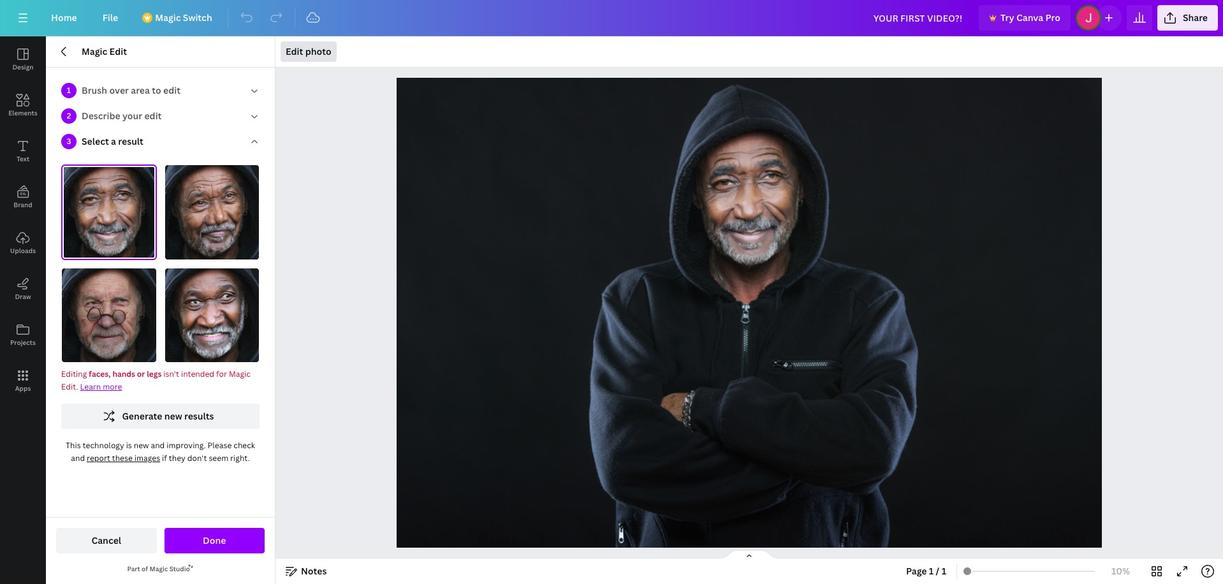 Task type: vqa. For each thing, say whether or not it's contained in the screenshot.
EDIT PHOTO
yes



Task type: describe. For each thing, give the bounding box(es) containing it.
describe
[[82, 110, 120, 122]]

try canva pro button
[[979, 5, 1071, 31]]

results
[[184, 410, 214, 422]]

of
[[142, 565, 148, 573]]

file
[[103, 11, 118, 24]]

learn
[[80, 381, 101, 392]]

try
[[1001, 11, 1015, 24]]

check
[[234, 440, 255, 451]]

isn't
[[164, 369, 179, 380]]

cancel button
[[56, 528, 157, 554]]

projects
[[10, 338, 36, 347]]

this
[[66, 440, 81, 451]]

more
[[103, 381, 122, 392]]

edit photo button
[[281, 41, 337, 62]]

over
[[109, 84, 129, 96]]

file button
[[92, 5, 128, 31]]

magic for magic switch
[[155, 11, 181, 24]]

learn more link
[[80, 381, 122, 392]]

editing faces, hands or legs
[[61, 369, 162, 380]]

isn't intended for magic edit.
[[61, 369, 251, 392]]

design
[[12, 63, 34, 71]]

try canva pro
[[1001, 11, 1061, 24]]

learn more
[[80, 381, 122, 392]]

legs
[[147, 369, 162, 380]]

elements button
[[0, 82, 46, 128]]

report these images link
[[87, 453, 160, 464]]

they
[[169, 453, 186, 464]]

uploads
[[10, 246, 36, 255]]

cancel
[[91, 535, 121, 547]]

improving.
[[167, 440, 206, 451]]

done button
[[164, 528, 265, 554]]

1 vertical spatial edit
[[144, 110, 162, 122]]

magic for magic edit
[[82, 45, 107, 57]]

0 horizontal spatial and
[[71, 453, 85, 464]]

show pages image
[[719, 550, 780, 560]]

report
[[87, 453, 110, 464]]

side panel tab list
[[0, 36, 46, 404]]

edit.
[[61, 381, 78, 392]]

faces,
[[89, 369, 111, 380]]

edit photo
[[286, 45, 332, 57]]

select
[[82, 135, 109, 147]]

2
[[67, 110, 71, 121]]

add
[[728, 509, 745, 521]]

page
[[906, 565, 927, 577]]

switch
[[183, 11, 212, 24]]

to
[[152, 84, 161, 96]]

draw
[[15, 292, 31, 301]]

magic studio
[[150, 565, 190, 573]]

images
[[134, 453, 160, 464]]

text button
[[0, 128, 46, 174]]

projects button
[[0, 312, 46, 358]]

magic switch button
[[133, 5, 222, 31]]

apps button
[[0, 358, 46, 404]]

design button
[[0, 36, 46, 82]]

magic switch
[[155, 11, 212, 24]]

0 vertical spatial and
[[151, 440, 165, 451]]

1 edit from the left
[[109, 45, 127, 57]]

select a result
[[82, 135, 143, 147]]

if
[[162, 453, 167, 464]]

2 horizontal spatial 1
[[942, 565, 947, 577]]



Task type: locate. For each thing, give the bounding box(es) containing it.
share
[[1183, 11, 1208, 24]]

report these images if they don't seem right.
[[87, 453, 250, 464]]

these
[[112, 453, 133, 464]]

+ add page
[[721, 509, 768, 521]]

area
[[131, 84, 150, 96]]

generate new results
[[122, 410, 214, 422]]

brand
[[14, 200, 32, 209]]

brand button
[[0, 174, 46, 220]]

magic down file popup button
[[82, 45, 107, 57]]

0 horizontal spatial edit
[[144, 110, 162, 122]]

is
[[126, 440, 132, 451]]

0 vertical spatial edit
[[163, 84, 181, 96]]

1 vertical spatial and
[[71, 453, 85, 464]]

this technology is new and improving. please check and
[[66, 440, 255, 464]]

home
[[51, 11, 77, 24]]

hands
[[113, 369, 135, 380]]

1 horizontal spatial edit
[[163, 84, 181, 96]]

new inside this technology is new and improving. please check and
[[134, 440, 149, 451]]

0 horizontal spatial edit
[[109, 45, 127, 57]]

0 horizontal spatial 1
[[67, 85, 71, 96]]

uploads button
[[0, 220, 46, 266]]

edit
[[109, 45, 127, 57], [286, 45, 303, 57]]

magic left switch
[[155, 11, 181, 24]]

part
[[127, 565, 140, 573]]

page
[[748, 509, 768, 521]]

brush
[[82, 84, 107, 96]]

1
[[67, 85, 71, 96], [929, 565, 934, 577], [942, 565, 947, 577]]

1 vertical spatial new
[[134, 440, 149, 451]]

right.
[[230, 453, 250, 464]]

edit down file popup button
[[109, 45, 127, 57]]

generate new results button
[[61, 404, 260, 429]]

intended
[[181, 369, 214, 380]]

magic inside isn't intended for magic edit.
[[229, 369, 251, 380]]

1 horizontal spatial new
[[164, 410, 182, 422]]

0 horizontal spatial new
[[134, 440, 149, 451]]

and down "this"
[[71, 453, 85, 464]]

main menu bar
[[0, 0, 1223, 36]]

please
[[208, 440, 232, 451]]

editing
[[61, 369, 87, 380]]

technology
[[83, 440, 124, 451]]

Design title text field
[[863, 5, 974, 31]]

notes button
[[281, 561, 332, 582]]

share button
[[1158, 5, 1218, 31]]

describe your edit
[[82, 110, 162, 122]]

magic inside 'button'
[[155, 11, 181, 24]]

new inside button
[[164, 410, 182, 422]]

draw button
[[0, 266, 46, 312]]

for
[[216, 369, 227, 380]]

studio
[[170, 565, 190, 573]]

new right is
[[134, 440, 149, 451]]

0 vertical spatial new
[[164, 410, 182, 422]]

magic edit
[[82, 45, 127, 57]]

1 horizontal spatial edit
[[286, 45, 303, 57]]

seem
[[209, 453, 228, 464]]

or
[[137, 369, 145, 380]]

your
[[122, 110, 142, 122]]

edit left "photo"
[[286, 45, 303, 57]]

don't
[[187, 453, 207, 464]]

10%
[[1112, 565, 1130, 577]]

1 horizontal spatial and
[[151, 440, 165, 451]]

1 up 2
[[67, 85, 71, 96]]

magic
[[155, 11, 181, 24], [82, 45, 107, 57], [229, 369, 251, 380], [150, 565, 168, 573]]

notes
[[301, 565, 327, 577]]

magic right "for"
[[229, 369, 251, 380]]

edit right to
[[163, 84, 181, 96]]

photo
[[305, 45, 332, 57]]

pro
[[1046, 11, 1061, 24]]

1 horizontal spatial 1
[[929, 565, 934, 577]]

magic for magic studio
[[150, 565, 168, 573]]

edit
[[163, 84, 181, 96], [144, 110, 162, 122]]

canva
[[1017, 11, 1044, 24]]

edit inside edit photo dropdown button
[[286, 45, 303, 57]]

a
[[111, 135, 116, 147]]

/
[[936, 565, 940, 577]]

apps
[[15, 384, 31, 393]]

+ add page button
[[403, 503, 1086, 528]]

1 right /
[[942, 565, 947, 577]]

magic right of
[[150, 565, 168, 573]]

2 edit from the left
[[286, 45, 303, 57]]

brush over area to edit
[[82, 84, 181, 96]]

done
[[203, 535, 226, 547]]

generate
[[122, 410, 162, 422]]

+
[[721, 509, 726, 521]]

new left results on the bottom of page
[[164, 410, 182, 422]]

home link
[[41, 5, 87, 31]]

edit right your
[[144, 110, 162, 122]]

10% button
[[1100, 561, 1142, 582]]

part of
[[127, 565, 150, 573]]

page 1 / 1
[[906, 565, 947, 577]]

result
[[118, 135, 143, 147]]

3
[[67, 136, 71, 147]]

1 left /
[[929, 565, 934, 577]]

elements
[[8, 108, 37, 117]]

and up if
[[151, 440, 165, 451]]



